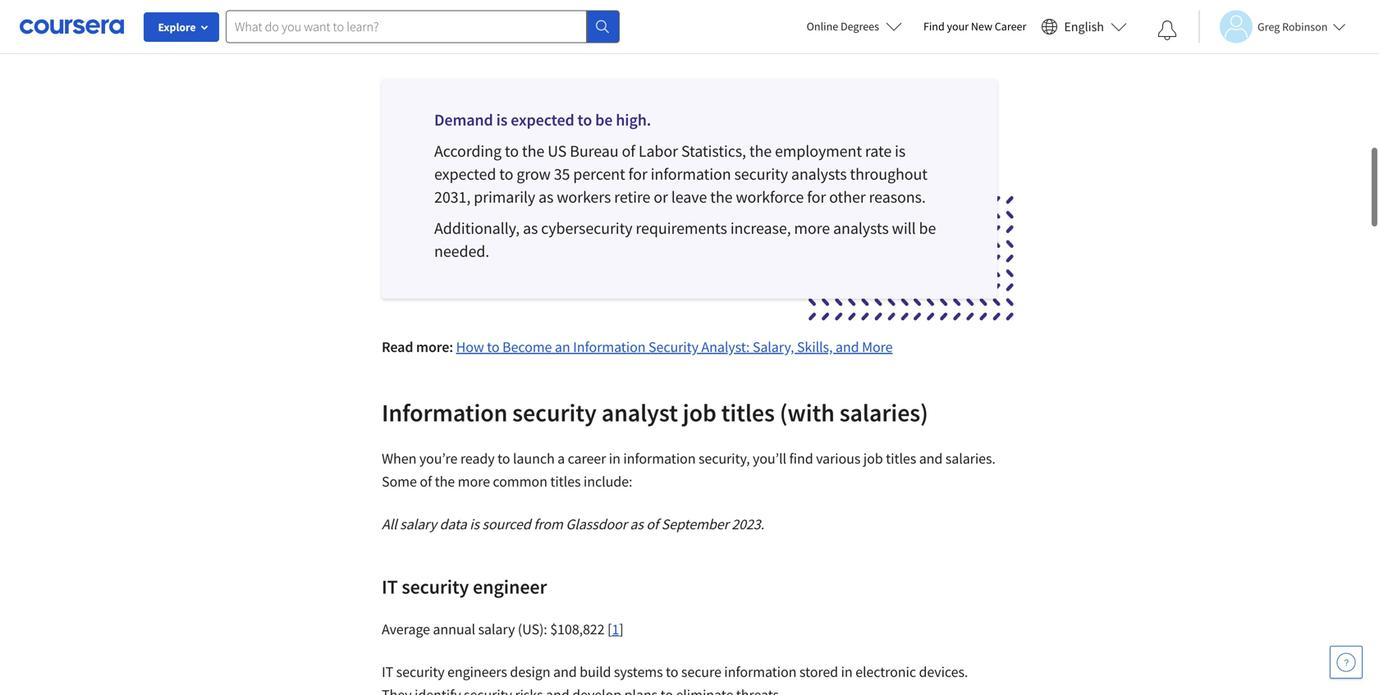Task type: describe. For each thing, give the bounding box(es) containing it.
and inside information security analysts should maintain a disaster recovery plan if a breach occurs. they need to keep current with operating systems and their vulnerabilities.
[[621, 21, 645, 39]]

in inside the it security engineers design and build systems to secure information stored in electronic devices. they identify security risks and develop plans to eliminate threats.
[[841, 663, 853, 682]]

find
[[790, 450, 814, 468]]

occurs.
[[876, 0, 920, 16]]

0 horizontal spatial titles
[[551, 473, 581, 491]]

0 horizontal spatial be
[[596, 110, 613, 130]]

become
[[503, 338, 552, 356]]

need
[[955, 0, 986, 16]]

it for it security engineer
[[382, 575, 398, 600]]

security down engineers
[[464, 686, 512, 696]]

salary,
[[753, 338, 795, 356]]

security,
[[699, 450, 750, 468]]

vulnerabilities.
[[679, 21, 769, 39]]

find
[[924, 19, 945, 34]]

2 horizontal spatial as
[[630, 515, 644, 534]]

current
[[430, 21, 475, 39]]

2 horizontal spatial of
[[647, 515, 659, 534]]

employment
[[775, 141, 862, 161]]

all
[[382, 515, 397, 534]]

the right statistics,
[[750, 141, 772, 161]]

when
[[382, 450, 417, 468]]

threats.
[[736, 686, 783, 696]]

2 horizontal spatial a
[[821, 0, 828, 16]]

when you're ready to launch a career in information security, you'll find various job titles and salaries. some of the more common titles include:
[[382, 450, 996, 491]]

keep
[[397, 21, 427, 39]]

0 vertical spatial job
[[683, 397, 717, 428]]

primarily
[[474, 187, 536, 207]]

security for analysts
[[457, 0, 506, 16]]

and left more
[[836, 338, 859, 356]]

0 vertical spatial is
[[497, 110, 508, 130]]

to right plans
[[661, 686, 673, 696]]

glassdoor
[[566, 515, 627, 534]]

according
[[434, 141, 502, 161]]

greg
[[1258, 19, 1281, 34]]

(us):
[[518, 620, 548, 639]]

us
[[548, 141, 567, 161]]

to right how
[[487, 338, 500, 356]]

1 link
[[612, 620, 619, 639]]

]
[[619, 620, 624, 639]]

risks
[[515, 686, 543, 696]]

is inside according to the us bureau of labor statistics, the employment rate is expected to grow 35 percent for information security analysts throughout 2031, primarily as workers retire or leave the workforce for other reasons.
[[895, 141, 906, 161]]

the right leave
[[711, 187, 733, 207]]

will
[[892, 218, 916, 239]]

average
[[382, 620, 430, 639]]

[
[[608, 620, 612, 639]]

more inside when you're ready to launch a career in information security, you'll find various job titles and salaries. some of the more common titles include:
[[458, 473, 490, 491]]

operating
[[507, 21, 566, 39]]

information for analysts
[[382, 0, 454, 16]]

to up bureau
[[578, 110, 592, 130]]

explore button
[[144, 12, 219, 42]]

0 vertical spatial salary
[[400, 515, 437, 534]]

additionally,
[[434, 218, 520, 239]]

information inside according to the us bureau of labor statistics, the employment rate is expected to grow 35 percent for information security analysts throughout 2031, primarily as workers retire or leave the workforce for other reasons.
[[651, 164, 731, 184]]

1 horizontal spatial expected
[[511, 110, 575, 130]]

read more: how to become an information security analyst: salary, skills, and more
[[382, 338, 893, 356]]

online
[[807, 19, 839, 34]]

and inside when you're ready to launch a career in information security, you'll find various job titles and salaries. some of the more common titles include:
[[920, 450, 943, 468]]

they inside the it security engineers design and build systems to secure information stored in electronic devices. they identify security risks and develop plans to eliminate threats.
[[382, 686, 412, 696]]

all salary data is sourced from glassdoor as of september 2023.
[[382, 515, 765, 534]]

they inside information security analysts should maintain a disaster recovery plan if a breach occurs. they need to keep current with operating systems and their vulnerabilities.
[[922, 0, 952, 16]]

robinson
[[1283, 19, 1328, 34]]

coursera image
[[20, 13, 124, 40]]

english
[[1065, 18, 1105, 35]]

how
[[456, 338, 484, 356]]

maintain
[[606, 0, 661, 16]]

skills,
[[797, 338, 833, 356]]

1 horizontal spatial for
[[807, 187, 826, 207]]

engineers
[[448, 663, 507, 682]]

how to become an information security analyst: salary, skills, and more link
[[456, 338, 893, 356]]

(with
[[780, 397, 835, 428]]

of inside according to the us bureau of labor statistics, the employment rate is expected to grow 35 percent for information security analysts throughout 2031, primarily as workers retire or leave the workforce for other reasons.
[[622, 141, 636, 161]]

ready
[[461, 450, 495, 468]]

find your new career link
[[916, 16, 1035, 37]]

you're
[[420, 450, 458, 468]]

cybersecurity
[[541, 218, 633, 239]]

security for engineer
[[402, 575, 469, 600]]

information security analyst job titles (with salaries)
[[382, 397, 929, 428]]

in inside when you're ready to launch a career in information security, you'll find various job titles and salaries. some of the more common titles include:
[[609, 450, 621, 468]]

throughout
[[850, 164, 928, 184]]

devices.
[[919, 663, 969, 682]]

and left build on the left
[[554, 663, 577, 682]]

launch
[[513, 450, 555, 468]]

explore
[[158, 20, 196, 34]]

1 horizontal spatial salary
[[478, 620, 515, 639]]

statistics,
[[682, 141, 746, 161]]

their
[[647, 21, 676, 39]]

the inside when you're ready to launch a career in information security, you'll find various job titles and salaries. some of the more common titles include:
[[435, 473, 455, 491]]

it for it security engineers design and build systems to secure information stored in electronic devices. they identify security risks and develop plans to eliminate threats.
[[382, 663, 394, 682]]

read
[[382, 338, 413, 356]]

your
[[947, 19, 969, 34]]

1
[[612, 620, 619, 639]]

1 vertical spatial information
[[573, 338, 646, 356]]

show notifications image
[[1158, 21, 1178, 40]]

percent
[[573, 164, 626, 184]]

rate
[[866, 141, 892, 161]]

breach
[[831, 0, 873, 16]]

to inside when you're ready to launch a career in information security, you'll find various job titles and salaries. some of the more common titles include:
[[498, 450, 510, 468]]

more
[[862, 338, 893, 356]]

analyst
[[602, 397, 678, 428]]

2 vertical spatial is
[[470, 515, 480, 534]]

2023.
[[732, 515, 765, 534]]

security for engineers
[[396, 663, 445, 682]]

more:
[[416, 338, 453, 356]]

to up primarily
[[500, 164, 514, 184]]

108,822
[[558, 620, 605, 639]]

online degrees
[[807, 19, 880, 34]]

plan
[[780, 0, 807, 16]]

data
[[440, 515, 467, 534]]

requirements
[[636, 218, 727, 239]]

a for a
[[664, 0, 671, 16]]

demand
[[434, 110, 493, 130]]

be inside additionally, as cybersecurity requirements increase, more analysts will be needed.
[[919, 218, 936, 239]]



Task type: locate. For each thing, give the bounding box(es) containing it.
is
[[497, 110, 508, 130], [895, 141, 906, 161], [470, 515, 480, 534]]

1 horizontal spatial as
[[539, 187, 554, 207]]

in right stored on the bottom right of the page
[[841, 663, 853, 682]]

the up grow on the top left of the page
[[522, 141, 545, 161]]

job inside when you're ready to launch a career in information security, you'll find various job titles and salaries. some of the more common titles include:
[[864, 450, 883, 468]]

degrees
[[841, 19, 880, 34]]

information inside when you're ready to launch a career in information security, you'll find various job titles and salaries. some of the more common titles include:
[[624, 450, 696, 468]]

1 vertical spatial information
[[624, 450, 696, 468]]

1 vertical spatial in
[[841, 663, 853, 682]]

0 vertical spatial they
[[922, 0, 952, 16]]

salary right all
[[400, 515, 437, 534]]

1 horizontal spatial be
[[919, 218, 936, 239]]

security up identify
[[396, 663, 445, 682]]

according to the us bureau of labor statistics, the employment rate is expected to grow 35 percent for information security analysts throughout 2031, primarily as workers retire or leave the workforce for other reasons.
[[434, 141, 928, 207]]

english button
[[1035, 0, 1134, 53]]

1 vertical spatial of
[[420, 473, 432, 491]]

a up their
[[664, 0, 671, 16]]

expected up us
[[511, 110, 575, 130]]

if
[[810, 0, 818, 16]]

bureau
[[570, 141, 619, 161]]

1 horizontal spatial they
[[922, 0, 952, 16]]

0 horizontal spatial they
[[382, 686, 412, 696]]

expected inside according to the us bureau of labor statistics, the employment rate is expected to grow 35 percent for information security analysts throughout 2031, primarily as workers retire or leave the workforce for other reasons.
[[434, 164, 496, 184]]

2 horizontal spatial is
[[895, 141, 906, 161]]

with
[[477, 21, 504, 39]]

job up security,
[[683, 397, 717, 428]]

electronic
[[856, 663, 917, 682]]

online degrees button
[[794, 8, 916, 44]]

analysts down employment
[[792, 164, 847, 184]]

as
[[539, 187, 554, 207], [523, 218, 538, 239], [630, 515, 644, 534]]

1 horizontal spatial a
[[664, 0, 671, 16]]

identify
[[415, 686, 461, 696]]

as inside additionally, as cybersecurity requirements increase, more analysts will be needed.
[[523, 218, 538, 239]]

security inside information security analysts should maintain a disaster recovery plan if a breach occurs. they need to keep current with operating systems and their vulnerabilities.
[[457, 0, 506, 16]]

labor
[[639, 141, 678, 161]]

0 vertical spatial of
[[622, 141, 636, 161]]

0 vertical spatial information
[[651, 164, 731, 184]]

security inside according to the us bureau of labor statistics, the employment rate is expected to grow 35 percent for information security analysts throughout 2031, primarily as workers retire or leave the workforce for other reasons.
[[735, 164, 788, 184]]

other
[[830, 187, 866, 207]]

average annual salary (us): $ 108,822 [ 1 ]
[[382, 620, 624, 639]]

in up include:
[[609, 450, 621, 468]]

0 vertical spatial more
[[794, 218, 830, 239]]

workers
[[557, 187, 611, 207]]

is right rate at the right of page
[[895, 141, 906, 161]]

as inside according to the us bureau of labor statistics, the employment rate is expected to grow 35 percent for information security analysts throughout 2031, primarily as workers retire or leave the workforce for other reasons.
[[539, 187, 554, 207]]

information up 'you're'
[[382, 397, 508, 428]]

systems inside the it security engineers design and build systems to secure information stored in electronic devices. they identify security risks and develop plans to eliminate threats.
[[614, 663, 663, 682]]

1 vertical spatial is
[[895, 141, 906, 161]]

1 horizontal spatial job
[[864, 450, 883, 468]]

job
[[683, 397, 717, 428], [864, 450, 883, 468]]

new
[[971, 19, 993, 34]]

a left career
[[558, 450, 565, 468]]

0 horizontal spatial in
[[609, 450, 621, 468]]

of left september
[[647, 515, 659, 534]]

0 vertical spatial as
[[539, 187, 554, 207]]

titles down career
[[551, 473, 581, 491]]

you'll
[[753, 450, 787, 468]]

systems inside information security analysts should maintain a disaster recovery plan if a breach occurs. they need to keep current with operating systems and their vulnerabilities.
[[569, 21, 618, 39]]

some
[[382, 473, 417, 491]]

grow
[[517, 164, 551, 184]]

2 vertical spatial titles
[[551, 473, 581, 491]]

various
[[816, 450, 861, 468]]

information down information security analyst job titles (with salaries)
[[624, 450, 696, 468]]

the down 'you're'
[[435, 473, 455, 491]]

a inside when you're ready to launch a career in information security, you'll find various job titles and salaries. some of the more common titles include:
[[558, 450, 565, 468]]

as down primarily
[[523, 218, 538, 239]]

salaries)
[[840, 397, 929, 428]]

systems down should at the left
[[569, 21, 618, 39]]

analyst:
[[702, 338, 750, 356]]

of left labor on the left of page
[[622, 141, 636, 161]]

find your new career
[[924, 19, 1027, 34]]

0 horizontal spatial as
[[523, 218, 538, 239]]

analysts inside additionally, as cybersecurity requirements increase, more analysts will be needed.
[[834, 218, 889, 239]]

recovery
[[725, 0, 777, 16]]

disaster
[[674, 0, 722, 16]]

1 vertical spatial they
[[382, 686, 412, 696]]

2 vertical spatial as
[[630, 515, 644, 534]]

be left the high.
[[596, 110, 613, 130]]

0 vertical spatial for
[[629, 164, 648, 184]]

stored
[[800, 663, 839, 682]]

information up threats.
[[725, 663, 797, 682]]

2031,
[[434, 187, 471, 207]]

to inside information security analysts should maintain a disaster recovery plan if a breach occurs. they need to keep current with operating systems and their vulnerabilities.
[[382, 21, 395, 39]]

1 vertical spatial for
[[807, 187, 826, 207]]

high.
[[616, 110, 651, 130]]

for up the retire
[[629, 164, 648, 184]]

and down maintain
[[621, 21, 645, 39]]

1 horizontal spatial of
[[622, 141, 636, 161]]

it up 'average'
[[382, 575, 398, 600]]

0 horizontal spatial for
[[629, 164, 648, 184]]

they up find
[[922, 0, 952, 16]]

increase,
[[731, 218, 791, 239]]

information right an
[[573, 338, 646, 356]]

0 horizontal spatial is
[[470, 515, 480, 534]]

secure
[[682, 663, 722, 682]]

0 horizontal spatial more
[[458, 473, 490, 491]]

security up with on the left
[[457, 0, 506, 16]]

0 vertical spatial it
[[382, 575, 398, 600]]

security up workforce in the top right of the page
[[735, 164, 788, 184]]

2 vertical spatial information
[[725, 663, 797, 682]]

plans
[[625, 686, 658, 696]]

1 vertical spatial expected
[[434, 164, 496, 184]]

as down grow on the top left of the page
[[539, 187, 554, 207]]

be right will
[[919, 218, 936, 239]]

0 vertical spatial information
[[382, 0, 454, 16]]

information up leave
[[651, 164, 731, 184]]

0 vertical spatial expected
[[511, 110, 575, 130]]

analysts down the other at the top
[[834, 218, 889, 239]]

build
[[580, 663, 611, 682]]

a for you'll
[[558, 450, 565, 468]]

2 horizontal spatial titles
[[886, 450, 917, 468]]

include:
[[584, 473, 633, 491]]

0 vertical spatial analysts
[[509, 0, 559, 16]]

analysts inside according to the us bureau of labor statistics, the employment rate is expected to grow 35 percent for information security analysts throughout 2031, primarily as workers retire or leave the workforce for other reasons.
[[792, 164, 847, 184]]

and
[[621, 21, 645, 39], [836, 338, 859, 356], [920, 450, 943, 468], [554, 663, 577, 682], [546, 686, 570, 696]]

they left identify
[[382, 686, 412, 696]]

of down 'you're'
[[420, 473, 432, 491]]

0 horizontal spatial job
[[683, 397, 717, 428]]

1 vertical spatial titles
[[886, 450, 917, 468]]

design
[[510, 663, 551, 682]]

information inside information security analysts should maintain a disaster recovery plan if a breach occurs. they need to keep current with operating systems and their vulnerabilities.
[[382, 0, 454, 16]]

it security engineers design and build systems to secure information stored in electronic devices. they identify security risks and develop plans to eliminate threats.
[[382, 663, 969, 696]]

information security analysts should maintain a disaster recovery plan if a breach occurs. they need to keep current with operating systems and their vulnerabilities.
[[382, 0, 986, 39]]

1 vertical spatial be
[[919, 218, 936, 239]]

job right various
[[864, 450, 883, 468]]

1 vertical spatial as
[[523, 218, 538, 239]]

from
[[534, 515, 563, 534]]

reasons.
[[869, 187, 926, 207]]

1 vertical spatial more
[[458, 473, 490, 491]]

a right if
[[821, 0, 828, 16]]

0 vertical spatial in
[[609, 450, 621, 468]]

security up 'launch'
[[513, 397, 597, 428]]

should
[[561, 0, 603, 16]]

security
[[649, 338, 699, 356]]

the
[[522, 141, 545, 161], [750, 141, 772, 161], [711, 187, 733, 207], [435, 473, 455, 491]]

1 vertical spatial systems
[[614, 663, 663, 682]]

help center image
[[1337, 653, 1357, 673]]

demand is expected to be high.
[[434, 110, 651, 130]]

systems
[[569, 21, 618, 39], [614, 663, 663, 682]]

systems up plans
[[614, 663, 663, 682]]

1 vertical spatial job
[[864, 450, 883, 468]]

security for analyst
[[513, 397, 597, 428]]

september
[[662, 515, 729, 534]]

1 it from the top
[[382, 575, 398, 600]]

expected down according
[[434, 164, 496, 184]]

more inside additionally, as cybersecurity requirements increase, more analysts will be needed.
[[794, 218, 830, 239]]

0 horizontal spatial of
[[420, 473, 432, 491]]

to right ready
[[498, 450, 510, 468]]

it inside the it security engineers design and build systems to secure information stored in electronic devices. they identify security risks and develop plans to eliminate threats.
[[382, 663, 394, 682]]

information
[[651, 164, 731, 184], [624, 450, 696, 468], [725, 663, 797, 682]]

information
[[382, 0, 454, 16], [573, 338, 646, 356], [382, 397, 508, 428]]

0 vertical spatial titles
[[722, 397, 775, 428]]

1 horizontal spatial is
[[497, 110, 508, 130]]

in
[[609, 450, 621, 468], [841, 663, 853, 682]]

and right the risks
[[546, 686, 570, 696]]

greg robinson button
[[1199, 10, 1346, 43]]

salary left the (us):
[[478, 620, 515, 639]]

and left salaries.
[[920, 450, 943, 468]]

sourced
[[482, 515, 531, 534]]

0 vertical spatial systems
[[569, 21, 618, 39]]

0 horizontal spatial expected
[[434, 164, 496, 184]]

more down ready
[[458, 473, 490, 491]]

information for analyst
[[382, 397, 508, 428]]

needed.
[[434, 241, 490, 262]]

engineer
[[473, 575, 547, 600]]

titles up you'll
[[722, 397, 775, 428]]

for left the other at the top
[[807, 187, 826, 207]]

common
[[493, 473, 548, 491]]

salaries.
[[946, 450, 996, 468]]

security up annual
[[402, 575, 469, 600]]

of inside when you're ready to launch a career in information security, you'll find various job titles and salaries. some of the more common titles include:
[[420, 473, 432, 491]]

is right data
[[470, 515, 480, 534]]

titles down salaries)
[[886, 450, 917, 468]]

2 vertical spatial of
[[647, 515, 659, 534]]

0 vertical spatial be
[[596, 110, 613, 130]]

analysts up operating
[[509, 0, 559, 16]]

1 horizontal spatial titles
[[722, 397, 775, 428]]

additionally, as cybersecurity requirements increase, more analysts will be needed.
[[434, 218, 936, 262]]

greg robinson
[[1258, 19, 1328, 34]]

1 vertical spatial salary
[[478, 620, 515, 639]]

it down 'average'
[[382, 663, 394, 682]]

1 vertical spatial it
[[382, 663, 394, 682]]

career
[[568, 450, 606, 468]]

2 vertical spatial information
[[382, 397, 508, 428]]

to left the secure
[[666, 663, 679, 682]]

for
[[629, 164, 648, 184], [807, 187, 826, 207]]

to left keep
[[382, 21, 395, 39]]

2 it from the top
[[382, 663, 394, 682]]

as right glassdoor
[[630, 515, 644, 534]]

0 horizontal spatial salary
[[400, 515, 437, 534]]

None search field
[[226, 10, 620, 43]]

2 vertical spatial analysts
[[834, 218, 889, 239]]

analysts
[[509, 0, 559, 16], [792, 164, 847, 184], [834, 218, 889, 239]]

salary
[[400, 515, 437, 534], [478, 620, 515, 639]]

retire
[[614, 187, 651, 207]]

information up keep
[[382, 0, 454, 16]]

information inside the it security engineers design and build systems to secure information stored in electronic devices. they identify security risks and develop plans to eliminate threats.
[[725, 663, 797, 682]]

analysts inside information security analysts should maintain a disaster recovery plan if a breach occurs. they need to keep current with operating systems and their vulnerabilities.
[[509, 0, 559, 16]]

What do you want to learn? text field
[[226, 10, 587, 43]]

is right demand
[[497, 110, 508, 130]]

more down the other at the top
[[794, 218, 830, 239]]

1 vertical spatial analysts
[[792, 164, 847, 184]]

35
[[554, 164, 570, 184]]

1 horizontal spatial in
[[841, 663, 853, 682]]

career
[[995, 19, 1027, 34]]

1 horizontal spatial more
[[794, 218, 830, 239]]

to up grow on the top left of the page
[[505, 141, 519, 161]]

0 horizontal spatial a
[[558, 450, 565, 468]]



Task type: vqa. For each thing, say whether or not it's contained in the screenshot.
rightmost 'Machine'
no



